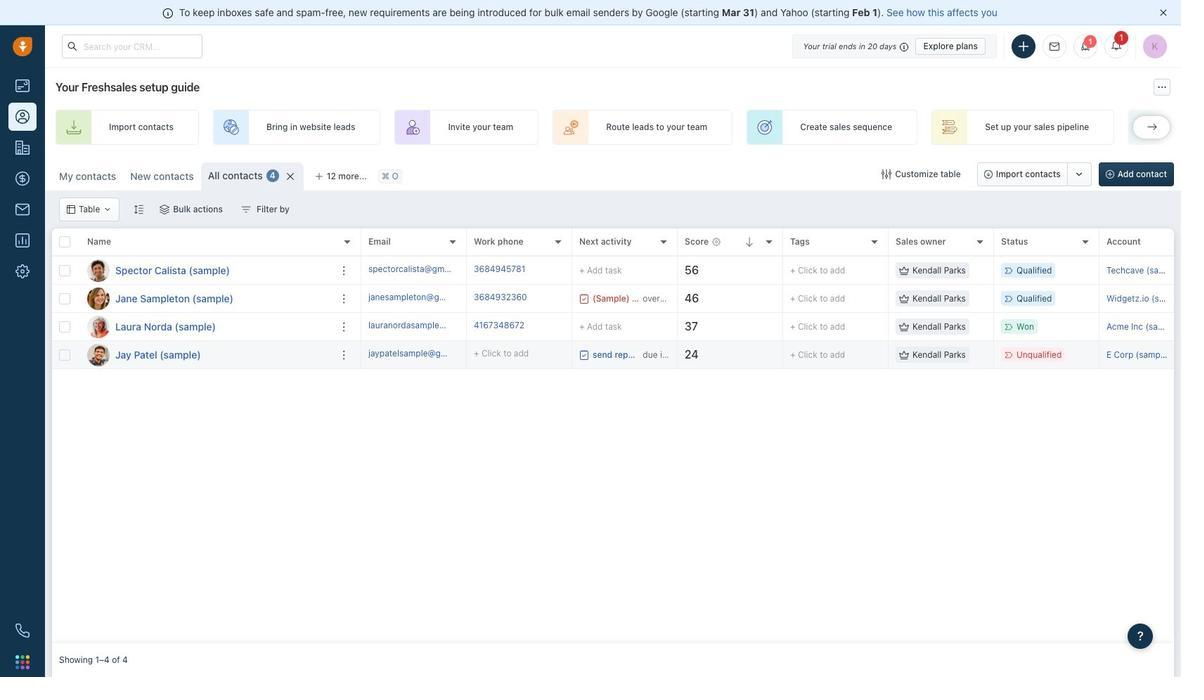 Task type: describe. For each thing, give the bounding box(es) containing it.
l image
[[87, 315, 110, 338]]

phone element
[[8, 617, 37, 645]]

Search your CRM... text field
[[62, 34, 203, 58]]

2 row group from the left
[[361, 257, 1182, 369]]

freshworks switcher image
[[15, 655, 30, 669]]

1 row group from the left
[[52, 257, 361, 369]]

container_wx8msf4aqz5i3rn1 image
[[882, 169, 892, 179]]

s image
[[87, 259, 110, 282]]

phone image
[[15, 624, 30, 638]]

j image
[[87, 344, 110, 366]]



Task type: locate. For each thing, give the bounding box(es) containing it.
style_myh0__igzzd8unmi image
[[134, 204, 144, 214]]

row group
[[52, 257, 361, 369], [361, 257, 1182, 369]]

press space to select this row. row
[[52, 257, 361, 285], [361, 257, 1182, 285], [52, 285, 361, 313], [361, 285, 1182, 313], [52, 313, 361, 341], [361, 313, 1182, 341], [52, 341, 361, 369], [361, 341, 1182, 369]]

close image
[[1160, 9, 1167, 16]]

grid
[[52, 229, 1182, 644]]

column header
[[80, 229, 361, 257]]

container_wx8msf4aqz5i3rn1 image
[[160, 205, 170, 215], [241, 205, 251, 215], [67, 205, 75, 214], [104, 205, 112, 214], [899, 265, 909, 275], [580, 294, 589, 303], [899, 294, 909, 303], [899, 322, 909, 332], [580, 350, 589, 360], [899, 350, 909, 360]]

group
[[977, 162, 1092, 186]]

row
[[52, 229, 361, 257]]

send email image
[[1050, 42, 1060, 51]]

j image
[[87, 287, 110, 310]]



